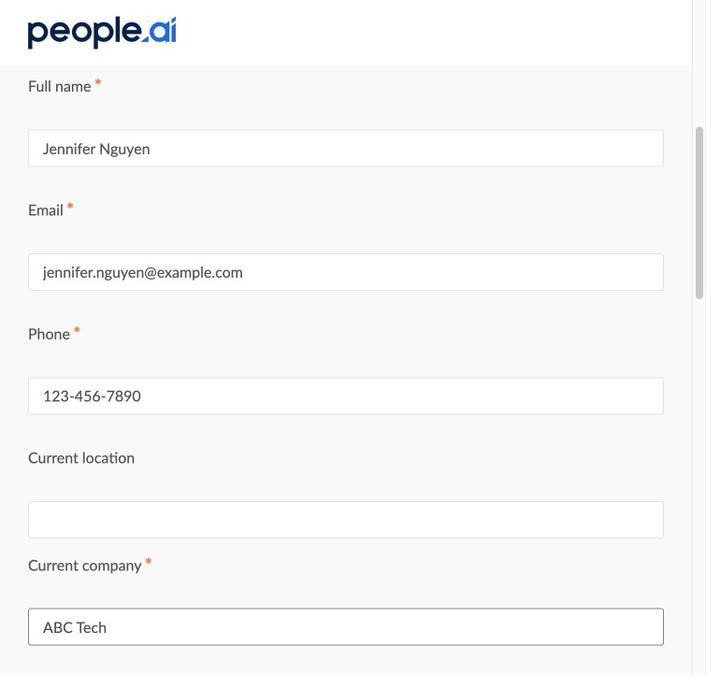Task type: describe. For each thing, give the bounding box(es) containing it.
people.ai logo image
[[28, 16, 176, 49]]



Task type: vqa. For each thing, say whether or not it's contained in the screenshot.
email field
yes



Task type: locate. For each thing, give the bounding box(es) containing it.
None text field
[[28, 130, 665, 167], [28, 378, 665, 415], [28, 502, 665, 539], [28, 609, 665, 647], [28, 130, 665, 167], [28, 378, 665, 415], [28, 502, 665, 539], [28, 609, 665, 647]]

None email field
[[28, 254, 665, 291]]

paperclip image
[[43, 33, 58, 48]]



